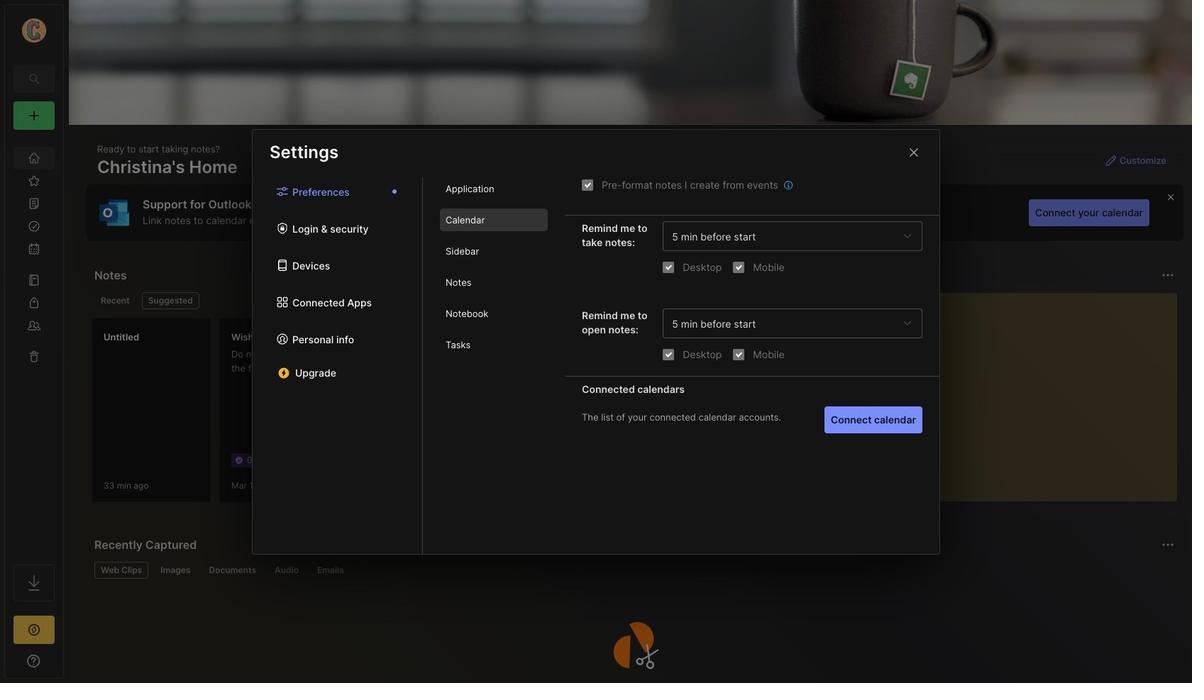 Task type: vqa. For each thing, say whether or not it's contained in the screenshot.
Home 'image'
yes



Task type: describe. For each thing, give the bounding box(es) containing it.
home image
[[27, 151, 41, 165]]

main element
[[0, 0, 68, 683]]

upgrade image
[[26, 622, 43, 639]]

Remind me to take notes: field
[[663, 221, 922, 251]]

Remind me to take notes: text field
[[672, 230, 898, 242]]

close image
[[905, 144, 922, 161]]

Remind me to open notes: field
[[663, 309, 922, 338]]



Task type: locate. For each thing, give the bounding box(es) containing it.
tab list
[[253, 177, 423, 554], [423, 177, 565, 554], [94, 292, 804, 309], [94, 562, 1172, 579]]

tree
[[5, 138, 63, 552]]

Remind me to open notes: text field
[[672, 318, 898, 330]]

Start writing… text field
[[839, 293, 1177, 490]]

tree inside main element
[[5, 138, 63, 552]]

edit search image
[[26, 70, 43, 87]]

None checkbox
[[582, 179, 593, 191], [733, 349, 745, 360], [582, 179, 593, 191], [733, 349, 745, 360]]

None checkbox
[[663, 261, 674, 273], [733, 261, 745, 273], [663, 349, 674, 360], [663, 261, 674, 273], [733, 261, 745, 273], [663, 349, 674, 360]]

row group
[[92, 318, 1113, 511]]

tab
[[440, 177, 548, 200], [440, 209, 548, 231], [440, 240, 548, 263], [440, 271, 548, 294], [94, 292, 136, 309], [142, 292, 199, 309], [440, 302, 548, 325], [440, 334, 548, 356], [94, 562, 149, 579], [154, 562, 197, 579], [203, 562, 263, 579], [268, 562, 305, 579], [311, 562, 350, 579]]



